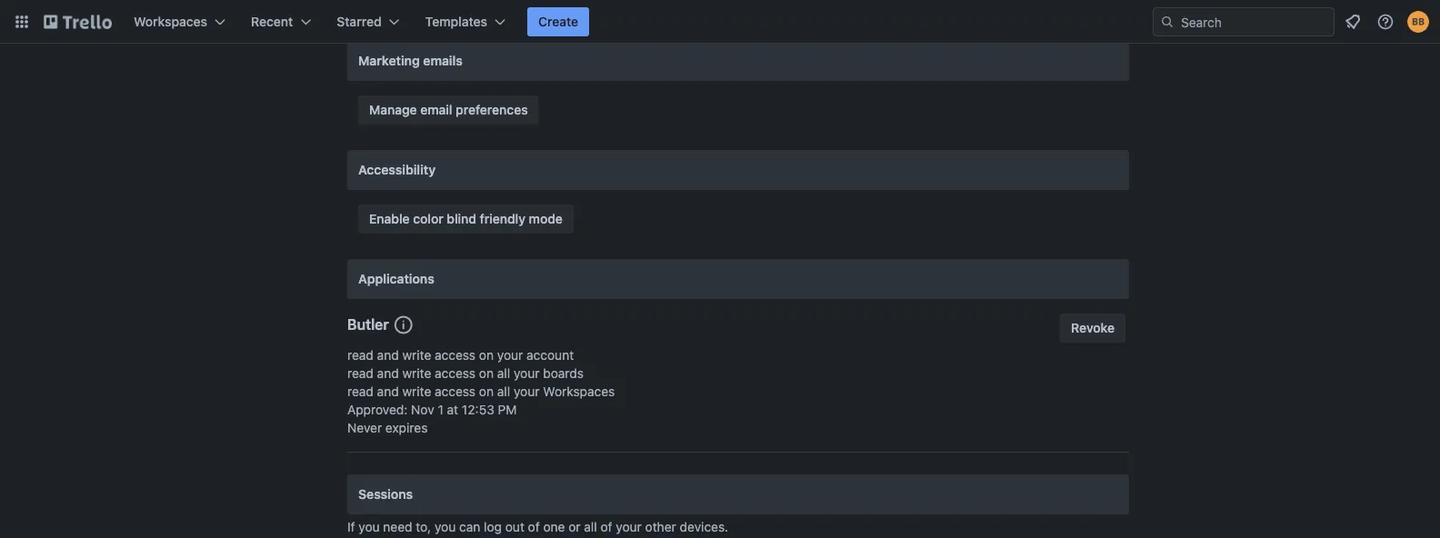Task type: vqa. For each thing, say whether or not it's contained in the screenshot.
SIMPLE PROJECT BOARD
no



Task type: describe. For each thing, give the bounding box(es) containing it.
friendly
[[480, 211, 526, 226]]

templates button
[[414, 7, 516, 36]]

starred
[[337, 14, 382, 29]]

1 on from the top
[[479, 348, 494, 363]]

1 of from the left
[[528, 520, 540, 535]]

manage email preferences link
[[358, 95, 539, 125]]

workspaces button
[[123, 7, 236, 36]]

never
[[347, 421, 382, 436]]

applications
[[358, 271, 434, 286]]

preferences
[[456, 102, 528, 117]]

1 read from the top
[[347, 348, 374, 363]]

primary element
[[0, 0, 1440, 44]]

need
[[383, 520, 412, 535]]

3 and from the top
[[377, 384, 399, 399]]

templates
[[425, 14, 487, 29]]

2 access from the top
[[435, 366, 476, 381]]

workspaces inside read and write access on your account read and write access on all your boards read and write access on all your workspaces approved: nov 1 at 12:53 pm never expires
[[543, 384, 615, 399]]

expires
[[385, 421, 428, 436]]

approved:
[[347, 402, 408, 417]]

email
[[420, 102, 452, 117]]

2 on from the top
[[479, 366, 494, 381]]

12:53
[[462, 402, 495, 417]]

accessibility
[[358, 162, 436, 177]]

color
[[413, 211, 443, 226]]

2 write from the top
[[402, 366, 431, 381]]

marketing
[[358, 53, 420, 68]]

manage email preferences
[[369, 102, 528, 117]]

3 on from the top
[[479, 384, 494, 399]]

recent
[[251, 14, 293, 29]]

recent button
[[240, 7, 322, 36]]

1 you from the left
[[359, 520, 380, 535]]

1 and from the top
[[377, 348, 399, 363]]

account
[[527, 348, 574, 363]]

manage
[[369, 102, 417, 117]]

starred button
[[326, 7, 411, 36]]

2 vertical spatial all
[[584, 520, 597, 535]]

mode
[[529, 211, 563, 226]]

other
[[645, 520, 676, 535]]

one
[[543, 520, 565, 535]]



Task type: locate. For each thing, give the bounding box(es) containing it.
pm
[[498, 402, 517, 417]]

2 you from the left
[[435, 520, 456, 535]]

3 access from the top
[[435, 384, 476, 399]]

you right if
[[359, 520, 380, 535]]

0 vertical spatial access
[[435, 348, 476, 363]]

access
[[435, 348, 476, 363], [435, 366, 476, 381], [435, 384, 476, 399]]

your left account
[[497, 348, 523, 363]]

emails
[[423, 53, 463, 68]]

your down account
[[514, 366, 540, 381]]

of
[[528, 520, 540, 535], [601, 520, 612, 535]]

if you need to, you can log out of one or all of your other devices.
[[347, 520, 728, 535]]

2 vertical spatial and
[[377, 384, 399, 399]]

enable color blind friendly mode
[[369, 211, 563, 226]]

0 vertical spatial and
[[377, 348, 399, 363]]

1 vertical spatial write
[[402, 366, 431, 381]]

enable
[[369, 211, 410, 226]]

nov
[[411, 402, 434, 417]]

and
[[377, 348, 399, 363], [377, 366, 399, 381], [377, 384, 399, 399]]

create button
[[527, 7, 589, 36]]

1 vertical spatial and
[[377, 366, 399, 381]]

to,
[[416, 520, 431, 535]]

sessions
[[358, 487, 413, 502]]

log
[[484, 520, 502, 535]]

1
[[438, 402, 444, 417]]

1 horizontal spatial of
[[601, 520, 612, 535]]

open information menu image
[[1377, 13, 1395, 31]]

0 vertical spatial on
[[479, 348, 494, 363]]

3 read from the top
[[347, 384, 374, 399]]

0 vertical spatial workspaces
[[134, 14, 207, 29]]

workspaces
[[134, 14, 207, 29], [543, 384, 615, 399]]

at
[[447, 402, 458, 417]]

1 vertical spatial workspaces
[[543, 384, 615, 399]]

all
[[497, 366, 510, 381], [497, 384, 510, 399], [584, 520, 597, 535]]

write
[[402, 348, 431, 363], [402, 366, 431, 381], [402, 384, 431, 399]]

1 vertical spatial all
[[497, 384, 510, 399]]

0 horizontal spatial you
[[359, 520, 380, 535]]

0 vertical spatial all
[[497, 366, 510, 381]]

create
[[538, 14, 578, 29]]

2 vertical spatial access
[[435, 384, 476, 399]]

your left other
[[616, 520, 642, 535]]

out
[[505, 520, 525, 535]]

or
[[569, 520, 581, 535]]

workspaces inside popup button
[[134, 14, 207, 29]]

1 vertical spatial on
[[479, 366, 494, 381]]

back to home image
[[44, 7, 112, 36]]

marketing emails
[[358, 53, 463, 68]]

2 vertical spatial write
[[402, 384, 431, 399]]

blind
[[447, 211, 476, 226]]

you
[[359, 520, 380, 535], [435, 520, 456, 535]]

0 vertical spatial write
[[402, 348, 431, 363]]

boards
[[543, 366, 584, 381]]

0 horizontal spatial workspaces
[[134, 14, 207, 29]]

butler
[[347, 316, 389, 333]]

1 vertical spatial read
[[347, 366, 374, 381]]

devices.
[[680, 520, 728, 535]]

3 write from the top
[[402, 384, 431, 399]]

0 vertical spatial read
[[347, 348, 374, 363]]

you right to,
[[435, 520, 456, 535]]

bob builder (bobbuilder40) image
[[1407, 11, 1429, 33]]

on
[[479, 348, 494, 363], [479, 366, 494, 381], [479, 384, 494, 399]]

1 vertical spatial access
[[435, 366, 476, 381]]

2 vertical spatial read
[[347, 384, 374, 399]]

0 notifications image
[[1342, 11, 1364, 33]]

Search field
[[1175, 8, 1334, 35]]

1 horizontal spatial you
[[435, 520, 456, 535]]

0 horizontal spatial of
[[528, 520, 540, 535]]

of right "out"
[[528, 520, 540, 535]]

2 of from the left
[[601, 520, 612, 535]]

your up pm
[[514, 384, 540, 399]]

enable color blind friendly mode link
[[358, 205, 574, 234]]

2 and from the top
[[377, 366, 399, 381]]

1 horizontal spatial workspaces
[[543, 384, 615, 399]]

None button
[[1060, 314, 1126, 343]]

of right or
[[601, 520, 612, 535]]

2 read from the top
[[347, 366, 374, 381]]

1 write from the top
[[402, 348, 431, 363]]

read
[[347, 348, 374, 363], [347, 366, 374, 381], [347, 384, 374, 399]]

search image
[[1160, 15, 1175, 29]]

read and write access on your account read and write access on all your boards read and write access on all your workspaces approved: nov 1 at 12:53 pm never expires
[[347, 348, 615, 436]]

if
[[347, 520, 355, 535]]

can
[[459, 520, 480, 535]]

1 access from the top
[[435, 348, 476, 363]]

2 vertical spatial on
[[479, 384, 494, 399]]

your
[[497, 348, 523, 363], [514, 366, 540, 381], [514, 384, 540, 399], [616, 520, 642, 535]]



